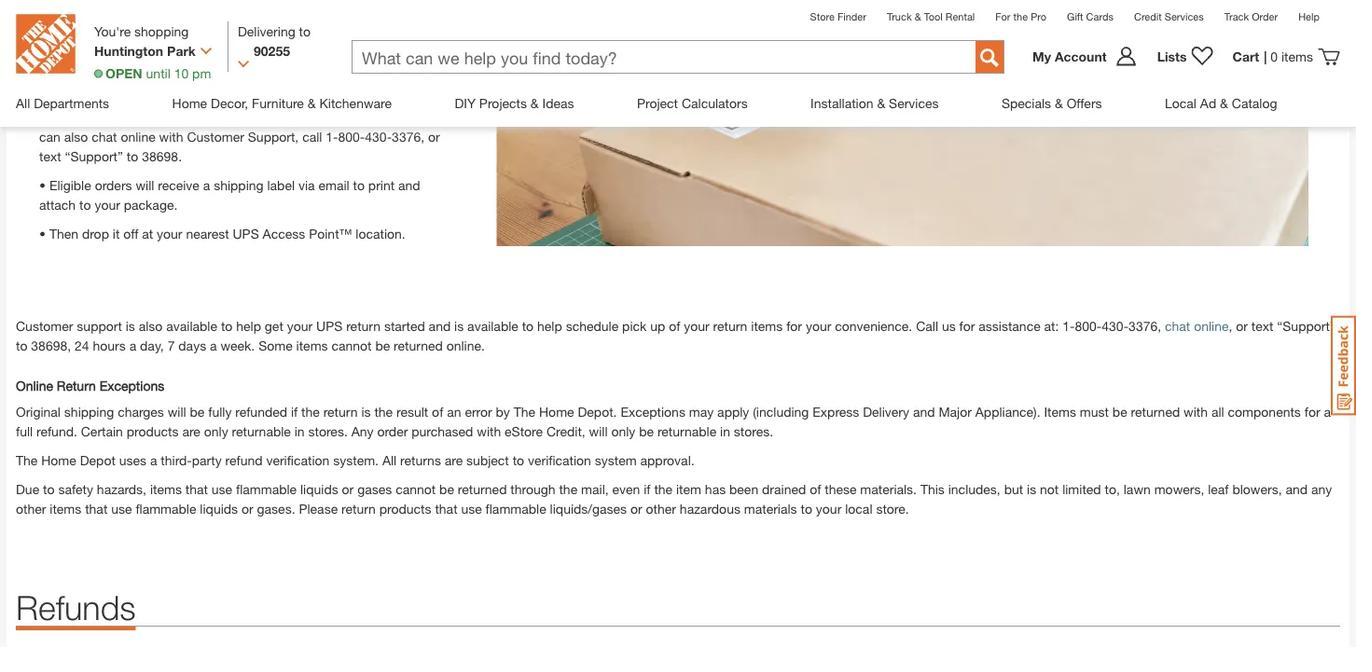 Task type: vqa. For each thing, say whether or not it's contained in the screenshot.
the "Shed Assembly" link to the bottom
no



Task type: locate. For each thing, give the bounding box(es) containing it.
a inside • eligible orders will receive a shipping label via email to print and attach to your package.
[[203, 178, 210, 193]]

return inside the • start your return online by clicking the "return items" button. you can also chat online with customer support, call 1-800-430-3376, or text "support" to 38698.
[[110, 109, 145, 125]]

0 horizontal spatial cannot
[[332, 338, 372, 353]]

1 vertical spatial also
[[139, 318, 163, 333]]

services
[[1165, 11, 1204, 23], [889, 95, 939, 111]]

available up days
[[166, 318, 217, 333]]

be up approval.
[[639, 423, 654, 439]]

blowers,
[[1233, 481, 1282, 497]]

for left convenience.
[[787, 318, 802, 333]]

is left not in the right bottom of the page
[[1027, 481, 1037, 497]]

pm
[[192, 65, 211, 81]]

1 vertical spatial 1-
[[1063, 318, 1075, 333]]

purchased
[[412, 423, 473, 439]]

for
[[787, 318, 802, 333], [960, 318, 975, 333], [1305, 404, 1321, 419]]

2 stores. from the left
[[734, 423, 774, 439]]

has
[[705, 481, 726, 497]]

return down 24
[[57, 378, 96, 393]]

to inside the • start your return online by clicking the "return items" button. you can also chat online with customer support, call 1-800-430-3376, or text "support" to 38698.
[[127, 149, 138, 164]]

the up 'due'
[[16, 452, 38, 468]]

liquids down party
[[200, 501, 238, 516]]

• for • eligible orders will receive a shipping label via email to print and attach to your package.
[[39, 178, 46, 193]]

2 horizontal spatial use
[[461, 501, 482, 516]]

0 horizontal spatial products
[[127, 423, 179, 439]]

will
[[136, 178, 154, 193], [168, 404, 186, 419], [589, 423, 608, 439]]

liquids up please on the bottom
[[300, 481, 338, 497]]

0 vertical spatial if
[[291, 404, 298, 419]]

also down start
[[64, 129, 88, 144]]

3 • from the top
[[39, 226, 46, 241]]

1 horizontal spatial the
[[514, 404, 536, 419]]

chat inside the • start your return online by clicking the "return items" button. you can also chat online with customer support, call 1-800-430-3376, or text "support" to 38698.
[[92, 129, 117, 144]]

0 vertical spatial returned
[[394, 338, 443, 353]]

returnable down may
[[658, 423, 717, 439]]

or down you
[[428, 129, 440, 144]]

lists link
[[1148, 46, 1224, 68]]

your inside • eligible orders will receive a shipping label via email to print and attach to your package.
[[95, 197, 120, 213]]

0 horizontal spatial "support"
[[65, 149, 123, 164]]

with down error
[[477, 423, 501, 439]]

returned right must
[[1131, 404, 1180, 419]]

depot
[[80, 452, 116, 468]]

due
[[16, 481, 39, 497]]

0 vertical spatial 800-
[[338, 129, 365, 144]]

item
[[676, 481, 702, 497]]

major
[[939, 404, 972, 419]]

0 horizontal spatial ups
[[233, 226, 259, 241]]

stores. left any
[[308, 423, 348, 439]]

2 vertical spatial will
[[589, 423, 608, 439]]

returned inside due to safety hazards, items that use flammable liquids or gases cannot be returned through the mail, even if the item has been drained of these materials. this includes, but is not limited to, lawn mowers, leaf blowers, and any other items that use flammable liquids or gases. please return products that use flammable liquids/gases or other hazardous materials to your local store.
[[458, 481, 507, 497]]

gift
[[1067, 11, 1084, 23]]

1 vertical spatial by
[[496, 404, 510, 419]]

help up week.
[[236, 318, 261, 333]]

1 horizontal spatial other
[[646, 501, 676, 516]]

• left the then
[[39, 226, 46, 241]]

1 vertical spatial products
[[379, 501, 432, 516]]

home
[[172, 95, 207, 111], [539, 404, 574, 419], [41, 452, 76, 468]]

& right installation
[[877, 95, 886, 111]]

then
[[49, 226, 78, 241]]

1 vertical spatial home
[[539, 404, 574, 419]]

1 horizontal spatial if
[[644, 481, 651, 497]]

& right ad
[[1220, 95, 1229, 111]]

of right up
[[669, 318, 680, 333]]

0 horizontal spatial help
[[236, 318, 261, 333]]

are up 'third-'
[[182, 423, 200, 439]]

1 horizontal spatial services
[[1165, 11, 1204, 23]]

0 horizontal spatial 3376,
[[392, 129, 425, 144]]

home up credit,
[[539, 404, 574, 419]]

0 horizontal spatial will
[[136, 178, 154, 193]]

help
[[236, 318, 261, 333], [537, 318, 562, 333]]

1 horizontal spatial items
[[1044, 404, 1077, 419]]

1 horizontal spatial stores.
[[734, 423, 774, 439]]

• left start
[[39, 109, 46, 125]]

returnable
[[232, 423, 291, 439], [658, 423, 717, 439]]

be inside due to safety hazards, items that use flammable liquids or gases cannot be returned through the mail, even if the item has been drained of these materials. this includes, but is not limited to, lawn mowers, leaf blowers, and any other items that use flammable liquids or gases. please return products that use flammable liquids/gases or other hazardous materials to your local store.
[[440, 481, 454, 497]]

of left an
[[432, 404, 443, 419]]

• inside • eligible orders will receive a shipping label via email to print and attach to your package.
[[39, 178, 46, 193]]

• inside the • start your return online by clicking the "return items" button. you can also chat online with customer support, call 1-800-430-3376, or text "support" to 38698.
[[39, 109, 46, 125]]

0 horizontal spatial only
[[204, 423, 228, 439]]

2 in from the left
[[720, 423, 731, 439]]

1 vertical spatial 430-
[[1102, 318, 1129, 333]]

or inside ', or text "support" to 38698, 24 hours a day, 7 days a week. some items cannot be returned online.'
[[1236, 318, 1248, 333]]

flammable down hazards,
[[136, 501, 196, 516]]

your right start
[[81, 109, 107, 125]]

refund
[[225, 452, 263, 468]]

is up any
[[361, 404, 371, 419]]

your down these
[[816, 501, 842, 516]]

returned
[[394, 338, 443, 353], [1131, 404, 1180, 419], [458, 481, 507, 497]]

pick
[[622, 318, 647, 333]]

& inside 'link'
[[308, 95, 316, 111]]

other down approval.
[[646, 501, 676, 516]]

your right up
[[684, 318, 710, 333]]

online.
[[447, 338, 485, 353]]

1 stores. from the left
[[308, 423, 348, 439]]

services right credit
[[1165, 11, 1204, 23]]

0 vertical spatial online
[[148, 109, 183, 125]]

home down 10 on the left of the page
[[172, 95, 207, 111]]

customer
[[187, 129, 244, 144], [16, 318, 73, 333]]

for right us
[[960, 318, 975, 333]]

the home depot image
[[16, 14, 76, 74]]

1 horizontal spatial of
[[669, 318, 680, 333]]

mail,
[[581, 481, 609, 497]]

store
[[810, 11, 835, 23]]

1 vertical spatial will
[[168, 404, 186, 419]]

1 • from the top
[[39, 109, 46, 125]]

with up 38698.
[[159, 129, 183, 144]]

the up order
[[374, 404, 393, 419]]

returnable down refunded
[[232, 423, 291, 439]]

0 vertical spatial by
[[187, 109, 201, 125]]

will for receive
[[136, 178, 154, 193]]

1 vertical spatial ups
[[316, 318, 343, 333]]

1 horizontal spatial with
[[477, 423, 501, 439]]

week.
[[221, 338, 255, 353]]

feedback link image
[[1331, 315, 1357, 416]]

0 vertical spatial the
[[514, 404, 536, 419]]

1 horizontal spatial 1-
[[1063, 318, 1075, 333]]

0 vertical spatial liquids
[[300, 481, 338, 497]]

drained
[[762, 481, 806, 497]]

0 horizontal spatial chat
[[92, 129, 117, 144]]

items right some on the bottom
[[296, 338, 328, 353]]

"support" inside the • start your return online by clicking the "return items" button. you can also chat online with customer support, call 1-800-430-3376, or text "support" to 38698.
[[65, 149, 123, 164]]

products inside due to safety hazards, items that use flammable liquids or gases cannot be returned through the mail, even if the item has been drained of these materials. this includes, but is not limited to, lawn mowers, leaf blowers, and any other items that use flammable liquids or gases. please return products that use flammable liquids/gases or other hazardous materials to your local store.
[[379, 501, 432, 516]]

1 horizontal spatial will
[[168, 404, 186, 419]]

1- right call
[[326, 129, 338, 144]]

return left started
[[346, 318, 381, 333]]

2 other from the left
[[646, 501, 676, 516]]

0 horizontal spatial are
[[182, 423, 200, 439]]

chat left ","
[[1165, 318, 1191, 333]]

cart
[[1233, 49, 1260, 64]]

all departments link
[[16, 79, 109, 127]]

print
[[368, 178, 395, 193]]

to left 38698, at bottom left
[[16, 338, 27, 353]]

0 horizontal spatial returnable
[[232, 423, 291, 439]]

due to safety hazards, items that use flammable liquids or gases cannot be returned through the mail, even if the item has been drained of these materials. this includes, but is not limited to, lawn mowers, leaf blowers, and any other items that use flammable liquids or gases. please return products that use flammable liquids/gases or other hazardous materials to your local store.
[[16, 481, 1333, 516]]

0 horizontal spatial exceptions
[[100, 378, 164, 393]]

0 vertical spatial "support"
[[65, 149, 123, 164]]

0 horizontal spatial stores.
[[308, 423, 348, 439]]

error
[[465, 404, 492, 419]]

project calculators link
[[637, 79, 748, 127]]

by left clicking
[[187, 109, 201, 125]]

cannot down returns
[[396, 481, 436, 497]]

1 vertical spatial with
[[1184, 404, 1208, 419]]

available
[[166, 318, 217, 333], [468, 318, 519, 333]]

2 returnable from the left
[[658, 423, 717, 439]]

other down 'due'
[[16, 501, 46, 516]]

shipping inside • eligible orders will receive a shipping label via email to print and attach to your package.
[[214, 178, 264, 193]]

the home depot uses a third-party refund verification system. all returns are subject to verification system approval.
[[16, 452, 695, 468]]

be left fully
[[190, 404, 205, 419]]

returned down subject
[[458, 481, 507, 497]]

1 vertical spatial shipping
[[64, 404, 114, 419]]

7
[[168, 338, 175, 353]]

1- inside the • start your return online by clicking the "return items" button. you can also chat online with customer support, call 1-800-430-3376, or text "support" to 38698.
[[326, 129, 338, 144]]

1 vertical spatial all
[[382, 452, 397, 468]]

3376, down you
[[392, 129, 425, 144]]

verification up please on the bottom
[[266, 452, 330, 468]]

to down eligible
[[79, 197, 91, 213]]

submit search image
[[981, 49, 999, 67]]

call
[[916, 318, 939, 333]]

by right error
[[496, 404, 510, 419]]

all
[[1212, 404, 1225, 419]]

0 horizontal spatial returned
[[394, 338, 443, 353]]

0 horizontal spatial shipping
[[64, 404, 114, 419]]

shipping
[[214, 178, 264, 193], [64, 404, 114, 419]]

this
[[921, 481, 945, 497]]

cards
[[1087, 11, 1114, 23]]

exceptions inside original shipping charges will be fully refunded if the return is the result of an error by the home depot. exceptions may apply (including express delivery and major appliance). items must be returned with all components for a full refund. certain products are only returnable in stores. any order purchased with estore credit, will only be returnable in stores.
[[621, 404, 686, 419]]

2 horizontal spatial returned
[[1131, 404, 1180, 419]]

for the pro
[[996, 11, 1047, 23]]

1 vertical spatial "support"
[[1278, 318, 1336, 333]]

returned down started
[[394, 338, 443, 353]]

items up (including
[[751, 318, 783, 333]]

only down fully
[[204, 423, 228, 439]]

returned inside original shipping charges will be fully refunded if the return is the result of an error by the home depot. exceptions may apply (including express delivery and major appliance). items must be returned with all components for a full refund. certain products are only returnable in stores. any order purchased with estore credit, will only be returnable in stores.
[[1131, 404, 1180, 419]]

1 vertical spatial cannot
[[396, 481, 436, 497]]

2 vertical spatial •
[[39, 226, 46, 241]]

1 horizontal spatial returned
[[458, 481, 507, 497]]

day,
[[140, 338, 164, 353]]

receive
[[158, 178, 200, 193]]

appliance).
[[976, 404, 1041, 419]]

not
[[1040, 481, 1059, 497]]

1 vertical spatial the
[[16, 452, 38, 468]]

, or text "support" to 38698, 24 hours a day, 7 days a week. some items cannot be returned online.
[[16, 318, 1336, 353]]

any
[[351, 423, 374, 439]]

0 vertical spatial will
[[136, 178, 154, 193]]

home inside original shipping charges will be fully refunded if the return is the result of an error by the home depot. exceptions may apply (including express delivery and major appliance). items must be returned with all components for a full refund. certain products are only returnable in stores. any order purchased with estore credit, will only be returnable in stores.
[[539, 404, 574, 419]]

open
[[105, 65, 142, 81]]

to up week.
[[221, 318, 233, 333]]

0 horizontal spatial of
[[432, 404, 443, 419]]

original
[[16, 404, 61, 419]]

that down returns
[[435, 501, 458, 516]]

label
[[267, 178, 295, 193]]

products
[[127, 423, 179, 439], [379, 501, 432, 516]]

2 only from the left
[[611, 423, 636, 439]]

1 verification from the left
[[266, 452, 330, 468]]

will down depot.
[[589, 423, 608, 439]]

the up estore
[[514, 404, 536, 419]]

kitchenware
[[320, 95, 392, 111]]

will inside • eligible orders will receive a shipping label via email to print and attach to your package.
[[136, 178, 154, 193]]

0 horizontal spatial also
[[64, 129, 88, 144]]

"support" right ","
[[1278, 318, 1336, 333]]

• start your return online by clicking the "return items" button. you can also chat online with customer support, call 1-800-430-3376, or text "support" to 38698.
[[39, 109, 440, 164]]

38698.
[[142, 149, 182, 164]]

1 horizontal spatial products
[[379, 501, 432, 516]]

flammable up gases. at the left bottom of the page
[[236, 481, 297, 497]]

with left all
[[1184, 404, 1208, 419]]

1 horizontal spatial help
[[537, 318, 562, 333]]

• for • start your return online by clicking the "return items" button. you can also chat online with customer support, call 1-800-430-3376, or text "support" to 38698.
[[39, 109, 46, 125]]

1 vertical spatial •
[[39, 178, 46, 193]]

to down drained in the right of the page
[[801, 501, 813, 516]]

None text field
[[353, 41, 957, 75], [353, 41, 957, 75], [353, 41, 957, 75], [353, 41, 957, 75]]

flammable down through
[[486, 501, 546, 516]]

& inside "link"
[[877, 95, 886, 111]]

0 horizontal spatial available
[[166, 318, 217, 333]]

home decor, furniture & kitchenware
[[172, 95, 392, 111]]

1 horizontal spatial by
[[496, 404, 510, 419]]

cannot right some on the bottom
[[332, 338, 372, 353]]

credit
[[1134, 11, 1162, 23]]

"support" inside ', or text "support" to 38698, 24 hours a day, 7 days a week. some items cannot be returned online.'
[[1278, 318, 1336, 333]]

if inside due to safety hazards, items that use flammable liquids or gases cannot be returned through the mail, even if the item has been drained of these materials. this includes, but is not limited to, lawn mowers, leaf blowers, and any other items that use flammable liquids or gases. please return products that use flammable liquids/gases or other hazardous materials to your local store.
[[644, 481, 651, 497]]

the inside the • start your return online by clicking the "return items" button. you can also chat online with customer support, call 1-800-430-3376, or text "support" to 38698.
[[253, 109, 271, 125]]

services right installation
[[889, 95, 939, 111]]

2 horizontal spatial with
[[1184, 404, 1208, 419]]

been
[[730, 481, 759, 497]]

items inside original shipping charges will be fully refunded if the return is the result of an error by the home depot. exceptions may apply (including express delivery and major appliance). items must be returned with all components for a full refund. certain products are only returnable in stores. any order purchased with estore credit, will only be returnable in stores.
[[1044, 404, 1077, 419]]

return down gases
[[342, 501, 376, 516]]

1 horizontal spatial customer
[[187, 129, 244, 144]]

products down 'charges'
[[127, 423, 179, 439]]

1 horizontal spatial are
[[445, 452, 463, 468]]

a right components
[[1324, 404, 1331, 419]]

package.
[[124, 197, 178, 213]]

1 horizontal spatial 3376,
[[1129, 318, 1162, 333]]

ups left access
[[233, 226, 259, 241]]

store.
[[876, 501, 909, 516]]

tool
[[924, 11, 943, 23]]

safety
[[58, 481, 93, 497]]

components
[[1228, 404, 1301, 419]]

0 vertical spatial products
[[127, 423, 179, 439]]

1 vertical spatial text
[[1252, 318, 1274, 333]]

of left these
[[810, 481, 821, 497]]

0 vertical spatial also
[[64, 129, 88, 144]]

2 horizontal spatial will
[[589, 423, 608, 439]]

2 vertical spatial of
[[810, 481, 821, 497]]

result
[[397, 404, 428, 419]]

return inside original shipping charges will be fully refunded if the return is the result of an error by the home depot. exceptions may apply (including express delivery and major appliance). items must be returned with all components for a full refund. certain products are only returnable in stores. any order purchased with estore credit, will only be returnable in stores.
[[323, 404, 358, 419]]

will up package.
[[136, 178, 154, 193]]

open until 10 pm
[[105, 65, 211, 81]]

0 horizontal spatial if
[[291, 404, 298, 419]]

0 horizontal spatial verification
[[266, 452, 330, 468]]

1 horizontal spatial home
[[172, 95, 207, 111]]

items
[[112, 68, 157, 88], [1044, 404, 1077, 419]]

return up the departments
[[53, 68, 108, 88]]

1-
[[326, 129, 338, 144], [1063, 318, 1075, 333]]

text down can
[[39, 149, 61, 164]]

if right refunded
[[291, 404, 298, 419]]

1 vertical spatial are
[[445, 452, 463, 468]]

will for be
[[168, 404, 186, 419]]

be down started
[[375, 338, 390, 353]]

in up the home depot uses a third-party refund verification system. all returns are subject to verification system approval.
[[295, 423, 305, 439]]

1 horizontal spatial verification
[[528, 452, 591, 468]]

shipping inside original shipping charges will be fully refunded if the return is the result of an error by the home depot. exceptions may apply (including express delivery and major appliance). items must be returned with all components for a full refund. certain products are only returnable in stores. any order purchased with estore credit, will only be returnable in stores.
[[64, 404, 114, 419]]

are down purchased
[[445, 452, 463, 468]]

24
[[75, 338, 89, 353]]

your inside due to safety hazards, items that use flammable liquids or gases cannot be returned through the mail, even if the item has been drained of these materials. this includes, but is not limited to, lawn mowers, leaf blowers, and any other items that use flammable liquids or gases. please return products that use flammable liquids/gases or other hazardous materials to your local store.
[[816, 501, 842, 516]]

huntington park
[[94, 43, 196, 58]]

return up any
[[323, 404, 358, 419]]

decor,
[[211, 95, 248, 111]]

or down even
[[631, 501, 643, 516]]

your down orders
[[95, 197, 120, 213]]

approval.
[[641, 452, 695, 468]]

in down apply
[[720, 423, 731, 439]]

is up online.
[[454, 318, 464, 333]]

430- right at:
[[1102, 318, 1129, 333]]

0 horizontal spatial with
[[159, 129, 183, 144]]

1 horizontal spatial cannot
[[396, 481, 436, 497]]

430- down button.
[[365, 129, 392, 144]]

1 vertical spatial items
[[1044, 404, 1077, 419]]

returned inside ', or text "support" to 38698, 24 hours a day, 7 days a week. some items cannot be returned online.'
[[394, 338, 443, 353]]

0 horizontal spatial customer
[[16, 318, 73, 333]]

that down party
[[185, 481, 208, 497]]

uses
[[119, 452, 147, 468]]

2 • from the top
[[39, 178, 46, 193]]

only
[[204, 423, 228, 439], [611, 423, 636, 439]]

order
[[1252, 11, 1278, 23]]

0 horizontal spatial flammable
[[136, 501, 196, 516]]

items inside ', or text "support" to 38698, 24 hours a day, 7 days a week. some items cannot be returned online.'
[[296, 338, 328, 353]]

exceptions
[[100, 378, 164, 393], [621, 404, 686, 419]]

store finder link
[[810, 11, 867, 23]]

help left schedule on the left
[[537, 318, 562, 333]]

be down returns
[[440, 481, 454, 497]]

all
[[16, 95, 30, 111], [382, 452, 397, 468]]

800- right at:
[[1075, 318, 1102, 333]]

exceptions up 'charges'
[[100, 378, 164, 393]]

gases.
[[257, 501, 295, 516]]

and right print
[[398, 178, 420, 193]]

2 vertical spatial home
[[41, 452, 76, 468]]

or right ","
[[1236, 318, 1248, 333]]

support
[[77, 318, 122, 333]]

1 available from the left
[[166, 318, 217, 333]]

specials & offers link
[[1002, 79, 1102, 127]]

installation
[[811, 95, 874, 111]]

a right the receive
[[203, 178, 210, 193]]

0 vertical spatial 1-
[[326, 129, 338, 144]]

and inside due to safety hazards, items that use flammable liquids or gases cannot be returned through the mail, even if the item has been drained of these materials. this includes, but is not limited to, lawn mowers, leaf blowers, and any other items that use flammable liquids or gases. please return products that use flammable liquids/gases or other hazardous materials to your local store.
[[1286, 481, 1308, 497]]

0 vertical spatial with
[[159, 129, 183, 144]]

430- inside the • start your return online by clicking the "return items" button. you can also chat online with customer support, call 1-800-430-3376, or text "support" to 38698.
[[365, 129, 392, 144]]

0 vertical spatial exceptions
[[100, 378, 164, 393]]

0 vertical spatial 3376,
[[392, 129, 425, 144]]

and left major
[[913, 404, 935, 419]]



Task type: describe. For each thing, give the bounding box(es) containing it.
mowers,
[[1155, 481, 1205, 497]]

be right must
[[1113, 404, 1128, 419]]

0 horizontal spatial the
[[16, 452, 38, 468]]

gases
[[357, 481, 392, 497]]

truck & tool rental link
[[887, 11, 975, 23]]

all departments
[[16, 95, 109, 111]]

nearest
[[186, 226, 229, 241]]

2 available from the left
[[468, 318, 519, 333]]

to down estore
[[513, 452, 524, 468]]

1 horizontal spatial that
[[185, 481, 208, 497]]

to right 'due'
[[43, 481, 55, 497]]

0 vertical spatial ups
[[233, 226, 259, 241]]

park
[[167, 43, 196, 58]]

installation & services link
[[811, 79, 939, 127]]

credit services
[[1134, 11, 1204, 23]]

us
[[942, 318, 956, 333]]

products inside original shipping charges will be fully refunded if the return is the result of an error by the home depot. exceptions may apply (including express delivery and major appliance). items must be returned with all components for a full refund. certain products are only returnable in stores. any order purchased with estore credit, will only be returnable in stores.
[[127, 423, 179, 439]]

1 horizontal spatial liquids
[[300, 481, 338, 497]]

third-
[[161, 452, 192, 468]]

rental
[[946, 11, 975, 23]]

customer support is also available to help get your ups return started and is available to help schedule pick up of your return items for your convenience. call us for assistance at: 1-800-430-3376, chat online
[[16, 318, 1229, 333]]

online
[[16, 378, 53, 393]]

2 verification from the left
[[528, 452, 591, 468]]

1 horizontal spatial all
[[382, 452, 397, 468]]

1 horizontal spatial flammable
[[236, 481, 297, 497]]

point™
[[309, 226, 352, 241]]

finder
[[838, 11, 867, 23]]

is inside due to safety hazards, items that use flammable liquids or gases cannot be returned through the mail, even if the item has been drained of these materials. this includes, but is not limited to, lawn mowers, leaf blowers, and any other items that use flammable liquids or gases. please return products that use flammable liquids/gases or other hazardous materials to your local store.
[[1027, 481, 1037, 497]]

1 vertical spatial chat
[[1165, 318, 1191, 333]]

schedule
[[566, 318, 619, 333]]

account
[[1055, 49, 1107, 64]]

materials.
[[861, 481, 917, 497]]

1 vertical spatial return
[[57, 378, 96, 393]]

orders
[[95, 178, 132, 193]]

to left schedule on the left
[[522, 318, 534, 333]]

text inside the • start your return online by clicking the "return items" button. you can also chat online with customer support, call 1-800-430-3376, or text "support" to 38698.
[[39, 149, 61, 164]]

to left print
[[353, 178, 365, 193]]

0 horizontal spatial all
[[16, 95, 30, 111]]

cannot inside ', or text "support" to 38698, 24 hours a day, 7 days a week. some items cannot be returned online.'
[[332, 338, 372, 353]]

estore
[[505, 423, 543, 439]]

items right 0
[[1282, 49, 1314, 64]]

even
[[613, 481, 640, 497]]

departments
[[34, 95, 109, 111]]

1 horizontal spatial also
[[139, 318, 163, 333]]

1 horizontal spatial ups
[[316, 318, 343, 333]]

1 returnable from the left
[[232, 423, 291, 439]]

2 vertical spatial online
[[1194, 318, 1229, 333]]

to inside ', or text "support" to 38698, 24 hours a day, 7 days a week. some items cannot be returned online.'
[[16, 338, 27, 353]]

or left gases
[[342, 481, 354, 497]]

returns
[[400, 452, 441, 468]]

1 horizontal spatial for
[[960, 318, 975, 333]]

started
[[384, 318, 425, 333]]

the left "mail," on the bottom left
[[559, 481, 578, 497]]

my account
[[1033, 49, 1107, 64]]

it
[[113, 226, 120, 241]]

the inside original shipping charges will be fully refunded if the return is the result of an error by the home depot. exceptions may apply (including express delivery and major appliance). items must be returned with all components for a full refund. certain products are only returnable in stores. any order purchased with estore credit, will only be returnable in stores.
[[514, 404, 536, 419]]

local
[[845, 501, 873, 516]]

your left convenience.
[[806, 318, 832, 333]]

& left ideas
[[531, 95, 539, 111]]

if inside original shipping charges will be fully refunded if the return is the result of an error by the home depot. exceptions may apply (including express delivery and major appliance). items must be returned with all components for a full refund. certain products are only returnable in stores. any order purchased with estore credit, will only be returnable in stores.
[[291, 404, 298, 419]]

some
[[259, 338, 293, 353]]

diy
[[455, 95, 476, 111]]

refunds
[[16, 587, 136, 627]]

return inside due to safety hazards, items that use flammable liquids or gases cannot be returned through the mail, even if the item has been drained of these materials. this includes, but is not limited to, lawn mowers, leaf blowers, and any other items that use flammable liquids or gases. please return products that use flammable liquids/gases or other hazardous materials to your local store.
[[342, 501, 376, 516]]

text inside ', or text "support" to 38698, 24 hours a day, 7 days a week. some items cannot be returned online.'
[[1252, 318, 1274, 333]]

pro
[[1031, 11, 1047, 23]]

projects
[[479, 95, 527, 111]]

1 vertical spatial liquids
[[200, 501, 238, 516]]

services inside "link"
[[889, 95, 939, 111]]

my
[[1033, 49, 1051, 64]]

1 horizontal spatial 430-
[[1102, 318, 1129, 333]]

to,
[[1105, 481, 1120, 497]]

and inside original shipping charges will be fully refunded if the return is the result of an error by the home depot. exceptions may apply (including express delivery and major appliance). items must be returned with all components for a full refund. certain products are only returnable in stores. any order purchased with estore credit, will only be returnable in stores.
[[913, 404, 935, 419]]

and up online.
[[429, 318, 451, 333]]

subject
[[467, 452, 509, 468]]

& left the offers
[[1055, 95, 1063, 111]]

"return
[[275, 109, 319, 125]]

1 other from the left
[[16, 501, 46, 516]]

limited
[[1063, 481, 1102, 497]]

project calculators
[[637, 95, 748, 111]]

you're
[[94, 23, 131, 39]]

by inside the • start your return online by clicking the "return items" button. you can also chat online with customer support, call 1-800-430-3376, or text "support" to 38698.
[[187, 109, 201, 125]]

0 horizontal spatial items
[[112, 68, 157, 88]]

get
[[265, 318, 283, 333]]

your right "at"
[[157, 226, 182, 241]]

party
[[192, 452, 222, 468]]

local ad & catalog
[[1165, 95, 1278, 111]]

the right refunded
[[301, 404, 320, 419]]

are inside original shipping charges will be fully refunded if the return is the result of an error by the home depot. exceptions may apply (including express delivery and major appliance). items must be returned with all components for a full refund. certain products are only returnable in stores. any order purchased with estore credit, will only be returnable in stores.
[[182, 423, 200, 439]]

1 vertical spatial online
[[121, 129, 156, 144]]

mail
[[35, 29, 74, 49]]

0 vertical spatial return
[[53, 68, 108, 88]]

eligible
[[49, 178, 91, 193]]

1 only from the left
[[204, 423, 228, 439]]

& left tool
[[915, 11, 921, 23]]

truck
[[887, 11, 912, 23]]

order
[[377, 423, 408, 439]]

online return exceptions
[[16, 378, 164, 393]]

1 in from the left
[[295, 423, 305, 439]]

0 horizontal spatial home
[[41, 452, 76, 468]]

be inside ', or text "support" to 38698, 24 hours a day, 7 days a week. some items cannot be returned online.'
[[375, 338, 390, 353]]

via
[[298, 178, 315, 193]]

of inside due to safety hazards, items that use flammable liquids or gases cannot be returned through the mail, even if the item has been drained of these materials. this includes, but is not limited to, lawn mowers, leaf blowers, and any other items that use flammable liquids or gases. please return products that use flammable liquids/gases or other hazardous materials to your local store.
[[810, 481, 821, 497]]

90255
[[254, 43, 290, 58]]

3376, inside the • start your return online by clicking the "return items" button. you can also chat online with customer support, call 1-800-430-3376, or text "support" to 38698.
[[392, 129, 425, 144]]

• for • then drop it off at your nearest ups access point™ location.
[[39, 226, 46, 241]]

chat online link
[[1165, 318, 1229, 333]]

hazardous
[[680, 501, 741, 516]]

2 horizontal spatial flammable
[[486, 501, 546, 516]]

installation & services
[[811, 95, 939, 111]]

0 vertical spatial services
[[1165, 11, 1204, 23]]

shopping
[[134, 23, 189, 39]]

1 help from the left
[[236, 318, 261, 333]]

your right the 'get'
[[287, 318, 313, 333]]

the home depot logo link
[[16, 14, 76, 74]]

2 help from the left
[[537, 318, 562, 333]]

or left gases. at the left bottom of the page
[[242, 501, 253, 516]]

home inside 'link'
[[172, 95, 207, 111]]

back
[[250, 29, 296, 49]]

or inside the • start your return online by clicking the "return items" button. you can also chat online with customer support, call 1-800-430-3376, or text "support" to 38698.
[[428, 129, 440, 144]]

a right uses
[[150, 452, 157, 468]]

access
[[263, 226, 305, 241]]

any
[[1312, 481, 1333, 497]]

up
[[650, 318, 665, 333]]

the left item
[[654, 481, 673, 497]]

huntington
[[94, 43, 163, 58]]

1 vertical spatial 3376,
[[1129, 318, 1162, 333]]

refund.
[[36, 423, 77, 439]]

for inside original shipping charges will be fully refunded if the return is the result of an error by the home depot. exceptions may apply (including express delivery and major appliance). items must be returned with all components for a full refund. certain products are only returnable in stores. any order purchased with estore credit, will only be returnable in stores.
[[1305, 404, 1321, 419]]

is up hours
[[126, 318, 135, 333]]

credit services link
[[1134, 11, 1204, 23]]

1 horizontal spatial use
[[212, 481, 232, 497]]

return right up
[[713, 318, 748, 333]]

0 vertical spatial of
[[669, 318, 680, 333]]

for the pro link
[[996, 11, 1047, 23]]

0 horizontal spatial use
[[111, 501, 132, 516]]

you're shopping
[[94, 23, 189, 39]]

button.
[[364, 109, 406, 125]]

ad
[[1201, 95, 1217, 111]]

convenience.
[[835, 318, 913, 333]]

diy projects & ideas
[[455, 95, 574, 111]]

the right for
[[1014, 11, 1028, 23]]

system.
[[333, 452, 379, 468]]

depot.
[[578, 404, 617, 419]]

local
[[1165, 95, 1197, 111]]

a right days
[[210, 338, 217, 353]]

with inside the • start your return online by clicking the "return items" button. you can also chat online with customer support, call 1-800-430-3376, or text "support" to 38698.
[[159, 129, 183, 144]]

help link
[[1299, 11, 1320, 23]]

0 horizontal spatial for
[[787, 318, 802, 333]]

2 vertical spatial with
[[477, 423, 501, 439]]

to right back
[[299, 23, 311, 39]]

2 horizontal spatial that
[[435, 501, 458, 516]]

items down 'third-'
[[150, 481, 182, 497]]

an
[[447, 404, 461, 419]]

a left day,
[[129, 338, 136, 353]]

also inside the • start your return online by clicking the "return items" button. you can also chat online with customer support, call 1-800-430-3376, or text "support" to 38698.
[[64, 129, 88, 144]]

credit,
[[547, 423, 586, 439]]

refunded
[[235, 404, 287, 419]]

until
[[146, 65, 171, 81]]

customer inside the • start your return online by clicking the "return items" button. you can also chat online with customer support, call 1-800-430-3376, or text "support" to 38698.
[[187, 129, 244, 144]]

1 vertical spatial customer
[[16, 318, 73, 333]]

cannot inside due to safety hazards, items that use flammable liquids or gases cannot be returned through the mail, even if the item has been drained of these materials. this includes, but is not limited to, lawn mowers, leaf blowers, and any other items that use flammable liquids or gases. please return products that use flammable liquids/gases or other hazardous materials to your local store.
[[396, 481, 436, 497]]

of inside original shipping charges will be fully refunded if the return is the result of an error by the home depot. exceptions may apply (including express delivery and major appliance). items must be returned with all components for a full refund. certain products are only returnable in stores. any order purchased with estore credit, will only be returnable in stores.
[[432, 404, 443, 419]]

gift cards
[[1067, 11, 1114, 23]]

1 horizontal spatial 800-
[[1075, 318, 1102, 333]]

is inside original shipping charges will be fully refunded if the return is the result of an error by the home depot. exceptions may apply (including express delivery and major appliance). items must be returned with all components for a full refund. certain products are only returnable in stores. any order purchased with estore credit, will only be returnable in stores.
[[361, 404, 371, 419]]

0 horizontal spatial that
[[85, 501, 108, 516]]

return by mail image showing a customer packaging their return in a box. image
[[497, 0, 1309, 260]]

your inside the • start your return online by clicking the "return items" button. you can also chat online with customer support, call 1-800-430-3376, or text "support" to 38698.
[[81, 109, 107, 125]]

items down safety
[[50, 501, 81, 516]]

and inside • eligible orders will receive a shipping label via email to print and attach to your package.
[[398, 178, 420, 193]]

800- inside the • start your return online by clicking the "return items" button. you can also chat online with customer support, call 1-800-430-3376, or text "support" to 38698.
[[338, 129, 365, 144]]

a inside original shipping charges will be fully refunded if the return is the result of an error by the home depot. exceptions may apply (including express delivery and major appliance). items must be returned with all components for a full refund. certain products are only returnable in stores. any order purchased with estore credit, will only be returnable in stores.
[[1324, 404, 1331, 419]]

by inside original shipping charges will be fully refunded if the return is the result of an error by the home depot. exceptions may apply (including express delivery and major appliance). items must be returned with all components for a full refund. certain products are only returnable in stores. any order purchased with estore credit, will only be returnable in stores.
[[496, 404, 510, 419]]



